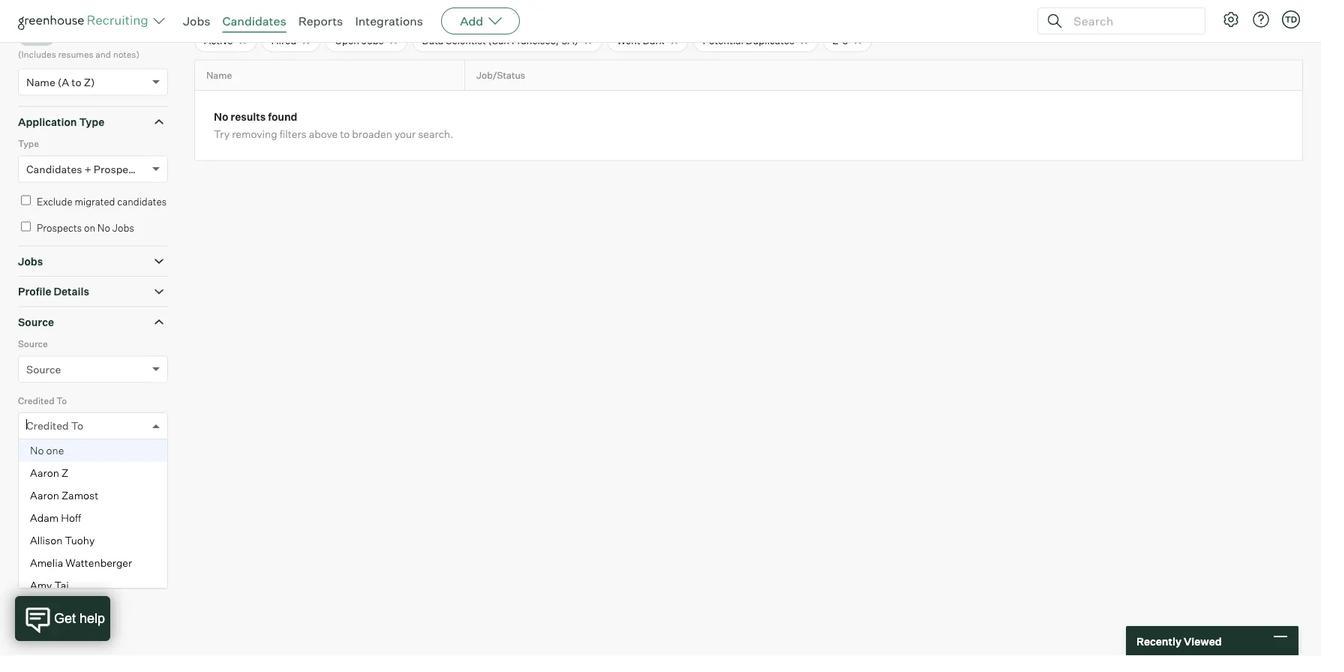 Task type: describe. For each thing, give the bounding box(es) containing it.
amelia wattenberger option
[[19, 552, 167, 575]]

duplicates
[[746, 35, 795, 47]]

credited to element
[[18, 394, 168, 597]]

recently
[[1137, 635, 1182, 648]]

0 vertical spatial to
[[56, 395, 67, 406]]

bulk
[[1226, 4, 1248, 17]]

job/status
[[477, 70, 525, 81]]

0 horizontal spatial to
[[72, 76, 82, 89]]

notes)
[[113, 49, 140, 60]]

bulk actions link
[[1210, 0, 1303, 24]]

aaron zamost
[[30, 489, 98, 503]]

no for no one
[[30, 444, 44, 458]]

amy
[[30, 579, 52, 593]]

Search candidates field
[[18, 0, 168, 22]]

2-5
[[833, 35, 848, 47]]

found inside the no results found try removing filters above to broaden your search.
[[268, 110, 298, 124]]

greenhouse recruiting image
[[18, 12, 153, 30]]

no results found try removing filters above to broaden your search.
[[214, 110, 454, 141]]

details
[[54, 285, 89, 298]]

type element
[[18, 137, 168, 193]]

z)
[[84, 76, 95, 89]]

allison tuohy
[[30, 534, 95, 548]]

your
[[395, 128, 416, 141]]

jobs up profile
[[18, 255, 43, 268]]

search
[[104, 30, 137, 42]]

amelia wattenberger
[[30, 557, 132, 570]]

exclude migrated candidates
[[37, 196, 167, 208]]

resumes
[[58, 49, 94, 60]]

reset filters
[[41, 557, 101, 570]]

and
[[96, 49, 111, 60]]

application type
[[18, 115, 104, 128]]

potential
[[703, 35, 744, 47]]

active
[[204, 35, 233, 47]]

candidate
[[1138, 4, 1188, 17]]

recently viewed
[[1137, 635, 1222, 648]]

1 vertical spatial credited
[[26, 420, 69, 433]]

full text search (includes resumes and notes)
[[18, 30, 140, 60]]

responsibility
[[18, 459, 91, 473]]

text
[[81, 30, 102, 42]]

open
[[335, 35, 359, 47]]

0 horizontal spatial type
[[18, 138, 39, 149]]

filters
[[70, 557, 101, 570]]

candidates for candidates
[[223, 14, 286, 29]]

reports link
[[298, 14, 343, 29]]

to inside the no results found try removing filters above to broaden your search.
[[340, 128, 350, 141]]

allison
[[30, 534, 63, 548]]

data scientist (san francisco, ca)
[[422, 35, 579, 47]]

add for add candidate
[[1115, 4, 1136, 17]]

scientist
[[446, 35, 486, 47]]

(a
[[58, 76, 69, 89]]

results
[[231, 110, 266, 124]]

1 horizontal spatial type
[[79, 115, 104, 128]]

checkmark image
[[25, 31, 36, 41]]

z
[[61, 467, 68, 480]]

0 horizontal spatial prospects
[[37, 222, 82, 234]]

candidate
[[211, 2, 260, 16]]

reports
[[298, 14, 343, 29]]

2-
[[833, 35, 843, 47]]

candidates for candidates + prospects
[[26, 163, 82, 176]]

applications
[[321, 2, 381, 16]]

no one option
[[19, 440, 167, 462]]

exclude
[[37, 196, 72, 208]]

none field inside credited to element
[[26, 414, 30, 439]]

adam
[[30, 512, 59, 525]]

aaron for aaron zamost
[[30, 489, 59, 503]]

amelia
[[30, 557, 63, 570]]

on
[[84, 222, 95, 234]]

add button
[[441, 8, 520, 35]]

broaden
[[352, 128, 392, 141]]

jobs right 'open'
[[362, 35, 384, 47]]

name (a to z)
[[26, 76, 95, 89]]

amy tai option
[[19, 575, 167, 597]]

prospects inside type element
[[94, 163, 143, 176]]

try
[[214, 128, 230, 141]]

potential duplicates
[[703, 35, 795, 47]]



Task type: vqa. For each thing, say whether or not it's contained in the screenshot.
try on the top of the page
yes



Task type: locate. For each thing, give the bounding box(es) containing it.
0 vertical spatial source
[[18, 316, 54, 329]]

candidates up exclude
[[26, 163, 82, 176]]

above
[[309, 128, 338, 141]]

0 horizontal spatial to
[[56, 395, 67, 406]]

jobs
[[183, 14, 211, 29], [362, 35, 384, 47], [112, 222, 134, 234], [18, 255, 43, 268]]

no for no results found try removing filters above to broaden your search.
[[214, 110, 228, 124]]

credited
[[18, 395, 54, 406], [26, 420, 69, 433]]

2 aaron from the top
[[30, 489, 59, 503]]

to
[[72, 76, 82, 89], [340, 128, 350, 141]]

0 horizontal spatial found
[[268, 110, 298, 124]]

tasks
[[62, 490, 92, 503]]

name (a to z) option
[[26, 76, 95, 89]]

prospects right +
[[94, 163, 143, 176]]

source for source element
[[18, 316, 54, 329]]

application
[[18, 115, 77, 128]]

hired
[[271, 35, 297, 47]]

candidates inside type element
[[26, 163, 82, 176]]

to down source element
[[56, 395, 67, 406]]

aaron up the adam
[[30, 489, 59, 503]]

migrated
[[75, 196, 115, 208]]

found right applications at the top left of page
[[383, 2, 411, 16]]

prospects
[[94, 163, 143, 176], [37, 222, 82, 234]]

data
[[422, 35, 444, 47]]

found up filters
[[268, 110, 298, 124]]

1 horizontal spatial to
[[71, 420, 83, 433]]

no left one
[[30, 444, 44, 458]]

add up scientist
[[460, 14, 483, 29]]

reset
[[41, 557, 68, 570]]

prospects on no jobs
[[37, 222, 134, 234]]

ca)
[[561, 35, 579, 47]]

no one
[[30, 444, 64, 458]]

candidates up hired
[[223, 14, 286, 29]]

jobs link
[[183, 14, 211, 29]]

aaron z option
[[19, 462, 167, 485]]

aaron left z
[[30, 467, 59, 480]]

0 vertical spatial credited to
[[18, 395, 67, 406]]

name left (a
[[26, 76, 55, 89]]

no
[[194, 2, 208, 16], [214, 110, 228, 124], [97, 222, 110, 234], [30, 444, 44, 458]]

no right on
[[97, 222, 110, 234]]

5
[[843, 35, 848, 47]]

type down z)
[[79, 115, 104, 128]]

to
[[56, 395, 67, 406], [71, 420, 83, 433]]

1 vertical spatial credited to
[[26, 420, 83, 433]]

one
[[46, 444, 64, 458]]

integrations link
[[355, 14, 423, 29]]

prospects down exclude
[[37, 222, 82, 234]]

hoff
[[61, 512, 81, 525]]

profile details
[[18, 285, 89, 298]]

to right above
[[340, 128, 350, 141]]

Search text field
[[1070, 10, 1192, 32]]

Exclude migrated candidates checkbox
[[21, 196, 31, 205]]

went dark
[[617, 35, 665, 47]]

credited to
[[18, 395, 67, 406], [26, 420, 83, 433]]

aaron
[[30, 467, 59, 480], [30, 489, 59, 503]]

candidates + prospects option
[[26, 163, 143, 176]]

list box
[[19, 440, 167, 597]]

add left the candidate on the top right of the page
[[1115, 4, 1136, 17]]

jobs down candidates
[[112, 222, 134, 234]]

add for add
[[460, 14, 483, 29]]

1 vertical spatial to
[[340, 128, 350, 141]]

candidates link
[[223, 14, 286, 29]]

1 horizontal spatial prospects
[[94, 163, 143, 176]]

1 horizontal spatial to
[[340, 128, 350, 141]]

bulk actions
[[1226, 4, 1288, 17]]

1 aaron from the top
[[30, 467, 59, 480]]

no inside the no results found try removing filters above to broaden your search.
[[214, 110, 228, 124]]

went
[[617, 35, 641, 47]]

(includes
[[18, 49, 56, 60]]

0 vertical spatial credited
[[18, 395, 54, 406]]

1 horizontal spatial found
[[383, 2, 411, 16]]

candidates + prospects
[[26, 163, 143, 176]]

actions
[[1250, 4, 1288, 17]]

source
[[18, 316, 54, 329], [18, 339, 48, 350], [26, 363, 61, 376]]

type
[[79, 115, 104, 128], [18, 138, 39, 149]]

no inside option
[[30, 444, 44, 458]]

0 vertical spatial prospects
[[94, 163, 143, 176]]

profile
[[18, 285, 51, 298]]

1 horizontal spatial candidates
[[223, 14, 286, 29]]

viewed
[[1184, 635, 1222, 648]]

1 horizontal spatial add
[[1115, 4, 1136, 17]]

aaron zamost option
[[19, 485, 167, 507]]

education
[[18, 520, 70, 533]]

(san
[[488, 35, 510, 47]]

add inside popup button
[[460, 14, 483, 29]]

or
[[262, 2, 272, 16]]

name down active
[[206, 70, 232, 81]]

zamost
[[61, 489, 98, 503]]

tai
[[54, 579, 69, 593]]

found
[[383, 2, 411, 16], [268, 110, 298, 124]]

add
[[1115, 4, 1136, 17], [460, 14, 483, 29]]

full
[[62, 30, 79, 42]]

aaron z
[[30, 467, 68, 480]]

integrations
[[355, 14, 423, 29]]

0 vertical spatial to
[[72, 76, 82, 89]]

source for credited to element
[[18, 339, 48, 350]]

td button
[[1282, 11, 1300, 29]]

name
[[206, 70, 232, 81], [26, 76, 55, 89]]

0 vertical spatial candidates
[[223, 14, 286, 29]]

Prospects on No Jobs checkbox
[[21, 222, 31, 232]]

amy tai
[[30, 579, 69, 593]]

td
[[1285, 14, 1298, 24]]

1 vertical spatial aaron
[[30, 489, 59, 503]]

pipeline
[[18, 490, 59, 503]]

list box inside credited to element
[[19, 440, 167, 597]]

removing
[[232, 128, 277, 141]]

1 vertical spatial source
[[18, 339, 48, 350]]

+
[[84, 163, 91, 176]]

list box containing no one
[[19, 440, 167, 597]]

0 vertical spatial type
[[79, 115, 104, 128]]

add candidate link
[[1085, 0, 1204, 24]]

0 vertical spatial aaron
[[30, 467, 59, 480]]

td button
[[1279, 8, 1303, 32]]

wattenberger
[[66, 557, 132, 570]]

type down the application
[[18, 138, 39, 149]]

1 vertical spatial found
[[268, 110, 298, 124]]

None field
[[26, 414, 30, 439]]

open jobs
[[335, 35, 384, 47]]

2 vertical spatial source
[[26, 363, 61, 376]]

1 vertical spatial candidates
[[26, 163, 82, 176]]

candidates
[[117, 196, 167, 208]]

adam hoff option
[[19, 507, 167, 530]]

aaron for aaron z
[[30, 467, 59, 480]]

allison tuohy option
[[19, 530, 167, 552]]

add candidate
[[1115, 4, 1188, 17]]

name for name
[[206, 70, 232, 81]]

1 vertical spatial to
[[71, 420, 83, 433]]

credited to up one
[[26, 420, 83, 433]]

dark
[[643, 35, 665, 47]]

filters
[[280, 128, 307, 141]]

0 horizontal spatial candidates
[[26, 163, 82, 176]]

francisco,
[[512, 35, 559, 47]]

configure image
[[1222, 11, 1240, 29]]

credited to up no one
[[18, 395, 67, 406]]

no left candidate
[[194, 2, 208, 16]]

search.
[[418, 128, 454, 141]]

0 horizontal spatial name
[[26, 76, 55, 89]]

1 vertical spatial prospects
[[37, 222, 82, 234]]

source element
[[18, 337, 168, 394]]

reset filters button
[[18, 550, 108, 578]]

1 horizontal spatial name
[[206, 70, 232, 81]]

no up try
[[214, 110, 228, 124]]

no candidate or prospect applications found
[[194, 2, 411, 16]]

1 vertical spatial type
[[18, 138, 39, 149]]

to left z)
[[72, 76, 82, 89]]

no for no candidate or prospect applications found
[[194, 2, 208, 16]]

0 horizontal spatial add
[[460, 14, 483, 29]]

pipeline tasks
[[18, 490, 92, 503]]

jobs up active
[[183, 14, 211, 29]]

0 vertical spatial found
[[383, 2, 411, 16]]

name for name (a to z)
[[26, 76, 55, 89]]

adam hoff
[[30, 512, 81, 525]]

to up no one option
[[71, 420, 83, 433]]

prospect
[[274, 2, 318, 16]]



